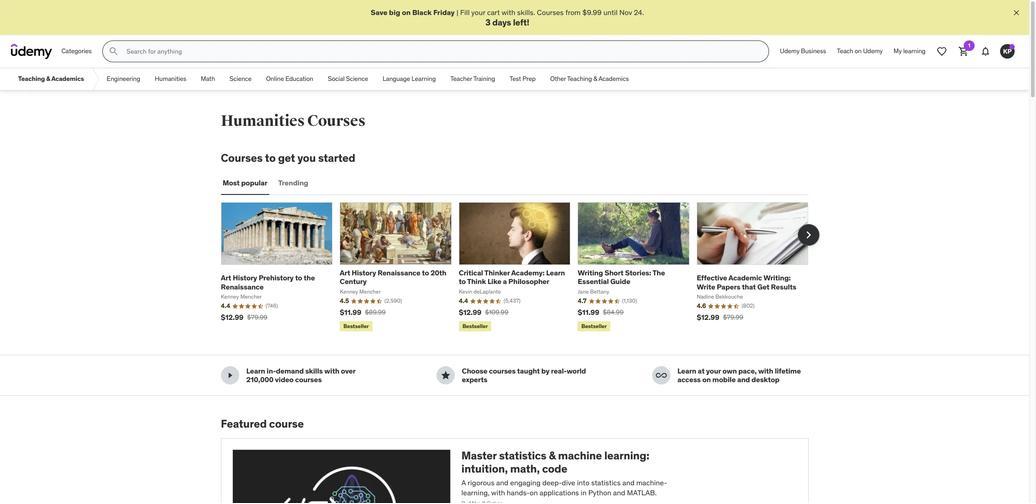 Task type: vqa. For each thing, say whether or not it's contained in the screenshot.
3
yes



Task type: locate. For each thing, give the bounding box(es) containing it.
dive
[[562, 479, 576, 488]]

0 horizontal spatial udemy
[[780, 47, 800, 55]]

thinker
[[485, 269, 510, 278]]

humanities left math
[[155, 75, 186, 83]]

to
[[265, 151, 276, 165], [422, 269, 429, 278], [295, 274, 302, 283], [459, 277, 466, 286]]

0 horizontal spatial science
[[230, 75, 252, 83]]

0 vertical spatial courses
[[537, 8, 564, 17]]

2 academics from the left
[[599, 75, 629, 83]]

own
[[723, 367, 737, 376]]

1 horizontal spatial humanities
[[221, 112, 305, 131]]

on down engaging
[[530, 489, 538, 498]]

0 horizontal spatial humanities
[[155, 75, 186, 83]]

medium image
[[225, 371, 235, 382], [440, 371, 451, 382]]

0 horizontal spatial your
[[472, 8, 486, 17]]

video
[[275, 376, 294, 385]]

statistics up engaging
[[499, 449, 547, 463]]

with down rigorous
[[492, 489, 505, 498]]

statistics up python
[[592, 479, 621, 488]]

writing
[[578, 269, 603, 278]]

and right own
[[738, 376, 750, 385]]

with inside learn in-demand skills with over 210,000 video courses
[[325, 367, 340, 376]]

courses up most popular
[[221, 151, 263, 165]]

art inside art history prehistory to the renaissance
[[221, 274, 231, 283]]

art history prehistory to the renaissance
[[221, 274, 315, 291]]

1 vertical spatial courses
[[307, 112, 366, 131]]

and right python
[[613, 489, 626, 498]]

courses to get you started
[[221, 151, 356, 165]]

your inside learn at your own pace, with lifetime access on mobile and desktop
[[707, 367, 721, 376]]

matlab.
[[627, 489, 657, 498]]

history for renaissance
[[233, 274, 257, 283]]

on right big
[[402, 8, 411, 17]]

1 horizontal spatial your
[[707, 367, 721, 376]]

to left 20th
[[422, 269, 429, 278]]

2 teaching from the left
[[567, 75, 592, 83]]

critical
[[459, 269, 483, 278]]

0 horizontal spatial art
[[221, 274, 231, 283]]

1 vertical spatial renaissance
[[221, 282, 264, 291]]

left!
[[513, 17, 530, 28]]

featured
[[221, 418, 267, 432]]

over
[[341, 367, 356, 376]]

to left think
[[459, 277, 466, 286]]

effective academic writing: write papers that get results
[[697, 274, 797, 291]]

courses
[[489, 367, 516, 376], [295, 376, 322, 385]]

with inside the master statistics & machine learning: intuition, math, code a rigorous and engaging deep-dive into statistics and machine- learning, with hands-on applications in python and matlab.
[[492, 489, 505, 498]]

1 academics from the left
[[51, 75, 84, 83]]

on
[[402, 8, 411, 17], [855, 47, 862, 55], [703, 376, 711, 385], [530, 489, 538, 498]]

science right social
[[346, 75, 368, 83]]

history
[[352, 269, 376, 278], [233, 274, 257, 283]]

210,000
[[246, 376, 274, 385]]

art for renaissance
[[221, 274, 231, 283]]

choose
[[462, 367, 488, 376]]

your
[[472, 8, 486, 17], [707, 367, 721, 376]]

on left mobile
[[703, 376, 711, 385]]

teach on udemy link
[[832, 41, 889, 62]]

$9.99
[[583, 8, 602, 17]]

choose courses taught by real-world experts
[[462, 367, 586, 385]]

courses left from
[[537, 8, 564, 17]]

learning
[[412, 75, 436, 83]]

test
[[510, 75, 521, 83]]

0 horizontal spatial learn
[[246, 367, 265, 376]]

0 horizontal spatial courses
[[295, 376, 322, 385]]

fill
[[460, 8, 470, 17]]

at
[[698, 367, 705, 376]]

0 horizontal spatial academics
[[51, 75, 84, 83]]

& down udemy image
[[46, 75, 50, 83]]

on right teach
[[855, 47, 862, 55]]

with right "pace," in the bottom right of the page
[[759, 367, 774, 376]]

notifications image
[[981, 46, 992, 57]]

statistics
[[499, 449, 547, 463], [592, 479, 621, 488]]

1 horizontal spatial courses
[[489, 367, 516, 376]]

courses inside choose courses taught by real-world experts
[[489, 367, 516, 376]]

2 horizontal spatial &
[[594, 75, 598, 83]]

cart
[[487, 8, 500, 17]]

learn left at
[[678, 367, 697, 376]]

learn right academy:
[[546, 269, 565, 278]]

history for century
[[352, 269, 376, 278]]

intuition,
[[462, 462, 508, 476]]

to left the on the left
[[295, 274, 302, 283]]

courses left taught
[[489, 367, 516, 376]]

courses inside learn in-demand skills with over 210,000 video courses
[[295, 376, 322, 385]]

udemy left my at the top
[[864, 47, 883, 55]]

other teaching & academics
[[550, 75, 629, 83]]

art
[[340, 269, 350, 278], [221, 274, 231, 283]]

2 medium image from the left
[[440, 371, 451, 382]]

1 horizontal spatial history
[[352, 269, 376, 278]]

udemy left business
[[780, 47, 800, 55]]

teaching right the "other"
[[567, 75, 592, 83]]

taught
[[517, 367, 540, 376]]

century
[[340, 277, 367, 286]]

udemy business link
[[775, 41, 832, 62]]

into
[[577, 479, 590, 488]]

medium image left experts
[[440, 371, 451, 382]]

1 horizontal spatial courses
[[307, 112, 366, 131]]

by
[[542, 367, 550, 376]]

1 vertical spatial your
[[707, 367, 721, 376]]

teaching
[[18, 75, 45, 83], [567, 75, 592, 83]]

0 vertical spatial your
[[472, 8, 486, 17]]

desktop
[[752, 376, 780, 385]]

1 vertical spatial humanities
[[221, 112, 305, 131]]

medium image left 210,000
[[225, 371, 235, 382]]

test prep link
[[503, 68, 543, 90]]

1 horizontal spatial renaissance
[[378, 269, 421, 278]]

my
[[894, 47, 902, 55]]

0 vertical spatial statistics
[[499, 449, 547, 463]]

online
[[266, 75, 284, 83]]

history inside art history renaissance to 20th century
[[352, 269, 376, 278]]

with left over
[[325, 367, 340, 376]]

0 vertical spatial renaissance
[[378, 269, 421, 278]]

art history prehistory to the renaissance link
[[221, 274, 315, 291]]

and up hands-
[[497, 479, 509, 488]]

udemy image
[[11, 44, 52, 59]]

0 horizontal spatial history
[[233, 274, 257, 283]]

0 horizontal spatial statistics
[[499, 449, 547, 463]]

from
[[566, 8, 581, 17]]

that
[[742, 282, 756, 291]]

science right math
[[230, 75, 252, 83]]

& right the "other"
[[594, 75, 598, 83]]

learn inside learn in-demand skills with over 210,000 video courses
[[246, 367, 265, 376]]

critical thinker academy: learn to think like a philosopher link
[[459, 269, 565, 286]]

0 horizontal spatial medium image
[[225, 371, 235, 382]]

my learning
[[894, 47, 926, 55]]

& for other
[[594, 75, 598, 83]]

arrow pointing to subcategory menu links image
[[91, 68, 99, 90]]

humanities link
[[148, 68, 194, 90]]

critical thinker academy: learn to think like a philosopher
[[459, 269, 565, 286]]

other teaching & academics link
[[543, 68, 636, 90]]

humanities down online
[[221, 112, 305, 131]]

1 horizontal spatial &
[[549, 449, 556, 463]]

your right fill
[[472, 8, 486, 17]]

to inside art history renaissance to 20th century
[[422, 269, 429, 278]]

social
[[328, 75, 345, 83]]

learn inside learn at your own pace, with lifetime access on mobile and desktop
[[678, 367, 697, 376]]

1 horizontal spatial academics
[[599, 75, 629, 83]]

online education link
[[259, 68, 321, 90]]

1 vertical spatial statistics
[[592, 479, 621, 488]]

learn left 'in-'
[[246, 367, 265, 376]]

world
[[567, 367, 586, 376]]

humanities for humanities
[[155, 75, 186, 83]]

2 vertical spatial courses
[[221, 151, 263, 165]]

medium image
[[656, 371, 667, 382]]

courses inside save big on black friday | fill your cart with skills. courses from $9.99 until nov 24. 3 days left!
[[537, 8, 564, 17]]

courses right video
[[295, 376, 322, 385]]

1 horizontal spatial science
[[346, 75, 368, 83]]

1 horizontal spatial medium image
[[440, 371, 451, 382]]

1 horizontal spatial learn
[[546, 269, 565, 278]]

0 horizontal spatial renaissance
[[221, 282, 264, 291]]

2 horizontal spatial learn
[[678, 367, 697, 376]]

your right at
[[707, 367, 721, 376]]

art inside art history renaissance to 20th century
[[340, 269, 350, 278]]

with
[[502, 8, 516, 17], [325, 367, 340, 376], [759, 367, 774, 376], [492, 489, 505, 498]]

1 medium image from the left
[[225, 371, 235, 382]]

courses up started
[[307, 112, 366, 131]]

history inside art history prehistory to the renaissance
[[233, 274, 257, 283]]

to inside critical thinker academy: learn to think like a philosopher
[[459, 277, 466, 286]]

2 horizontal spatial courses
[[537, 8, 564, 17]]

0 vertical spatial humanities
[[155, 75, 186, 83]]

1 horizontal spatial teaching
[[567, 75, 592, 83]]

& up deep-
[[549, 449, 556, 463]]

math link
[[194, 68, 222, 90]]

1 horizontal spatial art
[[340, 269, 350, 278]]

& inside the master statistics & machine learning: intuition, math, code a rigorous and engaging deep-dive into statistics and machine- learning, with hands-on applications in python and matlab.
[[549, 449, 556, 463]]

philosopher
[[509, 277, 550, 286]]

math,
[[510, 462, 540, 476]]

math
[[201, 75, 215, 83]]

renaissance inside art history prehistory to the renaissance
[[221, 282, 264, 291]]

teaching down udemy image
[[18, 75, 45, 83]]

1 horizontal spatial udemy
[[864, 47, 883, 55]]

learn for learn in-demand skills with over 210,000 video courses
[[246, 367, 265, 376]]

think
[[467, 277, 486, 286]]

0 horizontal spatial teaching
[[18, 75, 45, 83]]

skills
[[305, 367, 323, 376]]

stories:
[[625, 269, 652, 278]]

with up "days" at left
[[502, 8, 516, 17]]

20th
[[431, 269, 447, 278]]

medium image for learn
[[225, 371, 235, 382]]

|
[[457, 8, 459, 17]]

humanities
[[155, 75, 186, 83], [221, 112, 305, 131]]

papers
[[717, 282, 741, 291]]

and up "matlab."
[[623, 479, 635, 488]]



Task type: describe. For each thing, give the bounding box(es) containing it.
1 science from the left
[[230, 75, 252, 83]]

results
[[771, 282, 797, 291]]

academic
[[729, 274, 763, 283]]

trending button
[[277, 172, 310, 194]]

access
[[678, 376, 701, 385]]

on inside learn at your own pace, with lifetime access on mobile and desktop
[[703, 376, 711, 385]]

nov
[[620, 8, 632, 17]]

1 udemy from the left
[[780, 47, 800, 55]]

experts
[[462, 376, 488, 385]]

days
[[493, 17, 511, 28]]

you
[[298, 151, 316, 165]]

academics inside other teaching & academics link
[[599, 75, 629, 83]]

and inside learn at your own pace, with lifetime access on mobile and desktop
[[738, 376, 750, 385]]

skills.
[[517, 8, 535, 17]]

language learning link
[[376, 68, 443, 90]]

until
[[604, 8, 618, 17]]

popular
[[241, 179, 268, 188]]

engaging
[[510, 479, 541, 488]]

test prep
[[510, 75, 536, 83]]

most popular button
[[221, 172, 269, 194]]

lifetime
[[775, 367, 801, 376]]

prep
[[523, 75, 536, 83]]

to inside art history prehistory to the renaissance
[[295, 274, 302, 283]]

on inside the master statistics & machine learning: intuition, math, code a rigorous and engaging deep-dive into statistics and machine- learning, with hands-on applications in python and matlab.
[[530, 489, 538, 498]]

humanities courses
[[221, 112, 366, 131]]

engineering link
[[99, 68, 148, 90]]

business
[[801, 47, 827, 55]]

python
[[589, 489, 612, 498]]

featured course
[[221, 418, 304, 432]]

Search for anything text field
[[125, 44, 758, 59]]

2 udemy from the left
[[864, 47, 883, 55]]

writing short stories: the essential guide link
[[578, 269, 665, 286]]

udemy business
[[780, 47, 827, 55]]

art for century
[[340, 269, 350, 278]]

you have alerts image
[[1010, 44, 1015, 50]]

prehistory
[[259, 274, 294, 283]]

learning
[[904, 47, 926, 55]]

wishlist image
[[937, 46, 948, 57]]

close image
[[1013, 8, 1022, 17]]

submit search image
[[108, 46, 119, 57]]

1 horizontal spatial statistics
[[592, 479, 621, 488]]

categories
[[61, 47, 92, 55]]

a
[[462, 479, 466, 488]]

master
[[462, 449, 497, 463]]

the
[[304, 274, 315, 283]]

academics inside teaching & academics link
[[51, 75, 84, 83]]

0 horizontal spatial courses
[[221, 151, 263, 165]]

science link
[[222, 68, 259, 90]]

renaissance inside art history renaissance to 20th century
[[378, 269, 421, 278]]

next image
[[802, 228, 816, 243]]

3
[[486, 17, 491, 28]]

teacher
[[451, 75, 472, 83]]

teacher training link
[[443, 68, 503, 90]]

2 science from the left
[[346, 75, 368, 83]]

in-
[[267, 367, 276, 376]]

learn inside critical thinker academy: learn to think like a philosopher
[[546, 269, 565, 278]]

medium image for choose
[[440, 371, 451, 382]]

trending
[[278, 179, 308, 188]]

teaching & academics
[[18, 75, 84, 83]]

kp link
[[997, 41, 1019, 62]]

applications
[[540, 489, 579, 498]]

machine-
[[637, 479, 667, 488]]

writing:
[[764, 274, 791, 283]]

other
[[550, 75, 566, 83]]

a
[[503, 277, 507, 286]]

get
[[758, 282, 770, 291]]

social science
[[328, 75, 368, 83]]

big
[[389, 8, 401, 17]]

art history renaissance to 20th century link
[[340, 269, 447, 286]]

social science link
[[321, 68, 376, 90]]

code
[[542, 462, 568, 476]]

24.
[[634, 8, 644, 17]]

short
[[605, 269, 624, 278]]

mobile
[[713, 376, 736, 385]]

humanities for humanities courses
[[221, 112, 305, 131]]

teaching & academics link
[[11, 68, 91, 90]]

language
[[383, 75, 410, 83]]

learning:
[[605, 449, 650, 463]]

deep-
[[543, 479, 562, 488]]

real-
[[551, 367, 567, 376]]

your inside save big on black friday | fill your cart with skills. courses from $9.99 until nov 24. 3 days left!
[[472, 8, 486, 17]]

learning,
[[462, 489, 490, 498]]

art history renaissance to 20th century
[[340, 269, 447, 286]]

with inside save big on black friday | fill your cart with skills. courses from $9.99 until nov 24. 3 days left!
[[502, 8, 516, 17]]

most popular
[[223, 179, 268, 188]]

teach on udemy
[[837, 47, 883, 55]]

& for master
[[549, 449, 556, 463]]

1
[[969, 42, 971, 49]]

get
[[278, 151, 295, 165]]

1 teaching from the left
[[18, 75, 45, 83]]

demand
[[276, 367, 304, 376]]

friday
[[434, 8, 455, 17]]

my learning link
[[889, 41, 932, 62]]

education
[[286, 75, 313, 83]]

learn at your own pace, with lifetime access on mobile and desktop
[[678, 367, 801, 385]]

language learning
[[383, 75, 436, 83]]

online education
[[266, 75, 313, 83]]

to left get
[[265, 151, 276, 165]]

with inside learn at your own pace, with lifetime access on mobile and desktop
[[759, 367, 774, 376]]

learn for learn at your own pace, with lifetime access on mobile and desktop
[[678, 367, 697, 376]]

carousel element
[[221, 202, 820, 334]]

machine
[[558, 449, 602, 463]]

hands-
[[507, 489, 530, 498]]

on inside save big on black friday | fill your cart with skills. courses from $9.99 until nov 24. 3 days left!
[[402, 8, 411, 17]]

shopping cart with 1 item image
[[959, 46, 970, 57]]

engineering
[[107, 75, 140, 83]]

save big on black friday | fill your cart with skills. courses from $9.99 until nov 24. 3 days left!
[[371, 8, 644, 28]]

black
[[412, 8, 432, 17]]

0 horizontal spatial &
[[46, 75, 50, 83]]



